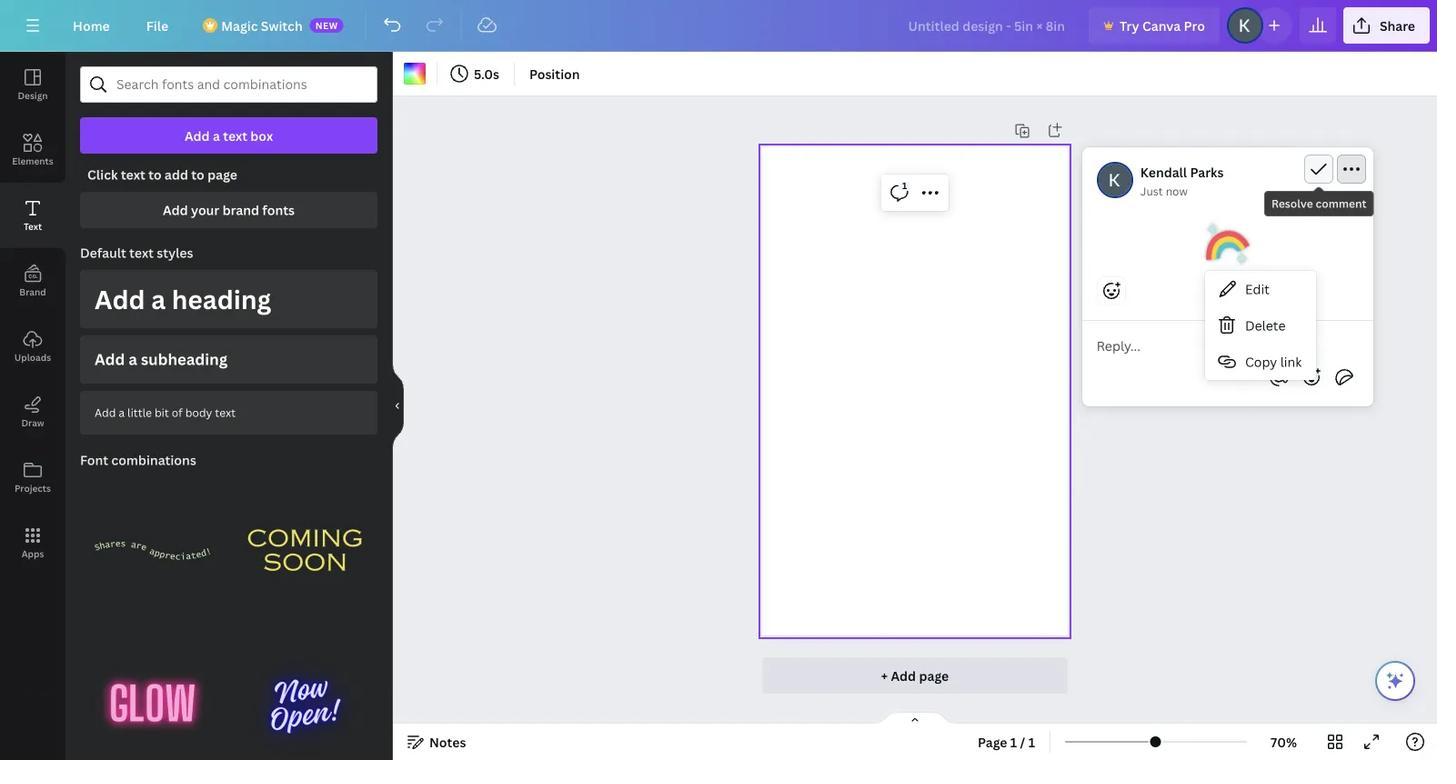 Task type: locate. For each thing, give the bounding box(es) containing it.
a inside "button"
[[119, 405, 125, 420]]

add your brand fonts
[[163, 201, 295, 219]]

1 horizontal spatial 1
[[1011, 734, 1017, 751]]

page inside + add page button
[[919, 667, 949, 685]]

elements
[[12, 155, 53, 167]]

share button
[[1344, 7, 1430, 44]]

your
[[191, 201, 219, 219]]

now
[[1166, 183, 1188, 198]]

new
[[315, 19, 338, 31]]

text right body
[[215, 405, 236, 420]]

menu
[[1205, 271, 1317, 380]]

resolve
[[1272, 196, 1313, 211]]

delete
[[1245, 317, 1286, 334]]

a left box
[[213, 127, 220, 144]]

add left the little
[[95, 405, 116, 420]]

add left 'your'
[[163, 201, 188, 219]]

add inside button
[[185, 127, 210, 144]]

kendall parks just now
[[1141, 163, 1224, 198]]

page
[[978, 734, 1008, 751]]

design button
[[0, 52, 65, 117]]

to
[[148, 166, 162, 183], [191, 166, 204, 183]]

bit
[[155, 405, 169, 420]]

just
[[1141, 183, 1163, 198]]

text left box
[[223, 127, 247, 144]]

add your brand fonts button
[[80, 192, 378, 228]]

Design title text field
[[894, 7, 1082, 44]]

apps button
[[0, 510, 65, 576]]

/
[[1020, 734, 1026, 751]]

text inside "button"
[[215, 405, 236, 420]]

heading
[[172, 282, 271, 317]]

page
[[207, 166, 237, 183], [919, 667, 949, 685]]

default
[[80, 244, 126, 262]]

brand
[[222, 201, 259, 219]]

a left subheading
[[129, 349, 137, 370]]

1 inside "1" button
[[902, 180, 907, 192]]

switch
[[261, 17, 303, 34]]

brand button
[[0, 248, 65, 314]]

to left add at the left top
[[148, 166, 162, 183]]

draw button
[[0, 379, 65, 445]]

page up add your brand fonts
[[207, 166, 237, 183]]

apps
[[21, 548, 44, 560]]

side panel tab list
[[0, 52, 65, 576]]

click
[[87, 166, 118, 183]]

5.0s button
[[445, 59, 507, 88]]

+ add page button
[[762, 658, 1068, 694]]

box
[[250, 127, 273, 144]]

1 to from the left
[[148, 166, 162, 183]]

add inside "button"
[[95, 405, 116, 420]]

0 horizontal spatial to
[[148, 166, 162, 183]]

to right add at the left top
[[191, 166, 204, 183]]

a inside button
[[213, 127, 220, 144]]

add for add a little bit of body text
[[95, 405, 116, 420]]

0 horizontal spatial 1
[[902, 180, 907, 192]]

resolve comment
[[1272, 196, 1367, 211]]

page up show pages "image"
[[919, 667, 949, 685]]

of
[[172, 405, 183, 420]]

parks
[[1190, 163, 1224, 181]]

home
[[73, 17, 110, 34]]

add a heading button
[[80, 270, 378, 328]]

+ add page
[[881, 667, 949, 685]]

add for add a subheading
[[95, 349, 125, 370]]

a
[[213, 127, 220, 144], [151, 282, 166, 317], [129, 349, 137, 370], [119, 405, 125, 420]]

0 vertical spatial page
[[207, 166, 237, 183]]

little
[[127, 405, 152, 420]]

add down default
[[95, 282, 145, 317]]

add inside button
[[95, 282, 145, 317]]

add
[[185, 127, 210, 144], [163, 201, 188, 219], [95, 282, 145, 317], [95, 349, 125, 370], [95, 405, 116, 420], [891, 667, 916, 685]]

text inside button
[[223, 127, 247, 144]]

add right +
[[891, 667, 916, 685]]

1 button
[[885, 178, 914, 207]]

1
[[902, 180, 907, 192], [1011, 734, 1017, 751], [1029, 734, 1035, 751]]

add left subheading
[[95, 349, 125, 370]]

add a little bit of body text
[[95, 405, 236, 420]]

+
[[881, 667, 888, 685]]

1 vertical spatial page
[[919, 667, 949, 685]]

70% button
[[1255, 728, 1314, 757]]

#ffffff image
[[404, 63, 426, 85]]

a left the little
[[119, 405, 125, 420]]

a inside button
[[129, 349, 137, 370]]

a down 'styles'
[[151, 282, 166, 317]]

1 horizontal spatial to
[[191, 166, 204, 183]]

notes button
[[400, 728, 473, 757]]

a for subheading
[[129, 349, 137, 370]]

copy link
[[1245, 353, 1302, 371]]

2 to from the left
[[191, 166, 204, 183]]

70%
[[1271, 734, 1297, 751]]

1 horizontal spatial page
[[919, 667, 949, 685]]

edit button
[[1205, 271, 1317, 307]]

Search fonts and combinations search field
[[116, 67, 341, 102]]

font combinations
[[80, 451, 196, 469]]

add up add at the left top
[[185, 127, 210, 144]]

a inside button
[[151, 282, 166, 317]]

text
[[223, 127, 247, 144], [121, 166, 145, 183], [129, 244, 154, 262], [215, 405, 236, 420]]

notes
[[429, 734, 466, 751]]

body
[[185, 405, 212, 420]]

text right click
[[121, 166, 145, 183]]

magic switch
[[221, 17, 303, 34]]



Task type: vqa. For each thing, say whether or not it's contained in the screenshot.
70%
yes



Task type: describe. For each thing, give the bounding box(es) containing it.
add a heading
[[95, 282, 271, 317]]

click text to add to page
[[87, 166, 237, 183]]

magic
[[221, 17, 258, 34]]

hide image
[[392, 363, 404, 450]]

a for little
[[119, 405, 125, 420]]

text left 'styles'
[[129, 244, 154, 262]]

comment
[[1316, 196, 1367, 211]]

try canva pro button
[[1089, 7, 1220, 44]]

file button
[[132, 7, 183, 44]]

try canva pro
[[1120, 17, 1205, 34]]

delete button
[[1205, 307, 1317, 344]]

0 horizontal spatial page
[[207, 166, 237, 183]]

copy link button
[[1205, 344, 1317, 380]]

uploads
[[14, 351, 51, 363]]

text
[[24, 220, 42, 232]]

add for add a heading
[[95, 282, 145, 317]]

combinations
[[111, 451, 196, 469]]

2 horizontal spatial 1
[[1029, 734, 1035, 751]]

page 1 / 1
[[978, 734, 1035, 751]]

try
[[1120, 17, 1139, 34]]

elements button
[[0, 117, 65, 183]]

copy
[[1245, 353, 1277, 371]]

position
[[529, 65, 580, 82]]

add a text box
[[185, 127, 273, 144]]

styles
[[157, 244, 193, 262]]

pro
[[1184, 17, 1205, 34]]

add
[[165, 166, 188, 183]]

design
[[18, 89, 48, 101]]

main menu bar
[[0, 0, 1437, 52]]

subheading
[[141, 349, 228, 370]]

position button
[[522, 59, 587, 88]]

show pages image
[[871, 711, 959, 726]]

add a subheading
[[95, 349, 228, 370]]

font
[[80, 451, 108, 469]]

link
[[1281, 353, 1302, 371]]

5.0s
[[474, 65, 499, 82]]

text button
[[0, 183, 65, 248]]

canva
[[1143, 17, 1181, 34]]

uploads button
[[0, 314, 65, 379]]

projects
[[15, 482, 51, 494]]

file
[[146, 17, 168, 34]]

kendall
[[1141, 163, 1187, 181]]

projects button
[[0, 445, 65, 510]]

Reply draft. Add a reply or @mention. text field
[[1097, 336, 1359, 356]]

add for add your brand fonts
[[163, 201, 188, 219]]

fonts
[[262, 201, 295, 219]]

canva assistant image
[[1385, 670, 1406, 692]]

add a subheading button
[[80, 336, 378, 384]]

brand
[[19, 286, 46, 298]]

home link
[[58, 7, 124, 44]]

a for text
[[213, 127, 220, 144]]

add a little bit of body text button
[[80, 391, 378, 435]]

draw
[[21, 417, 44, 429]]

add a text box button
[[80, 117, 378, 154]]

a for heading
[[151, 282, 166, 317]]

share
[[1380, 17, 1415, 34]]

default text styles
[[80, 244, 193, 262]]

edit
[[1245, 280, 1270, 298]]

expressing gratitude image
[[1206, 222, 1250, 266]]

add for add a text box
[[185, 127, 210, 144]]

menu containing edit
[[1205, 271, 1317, 380]]



